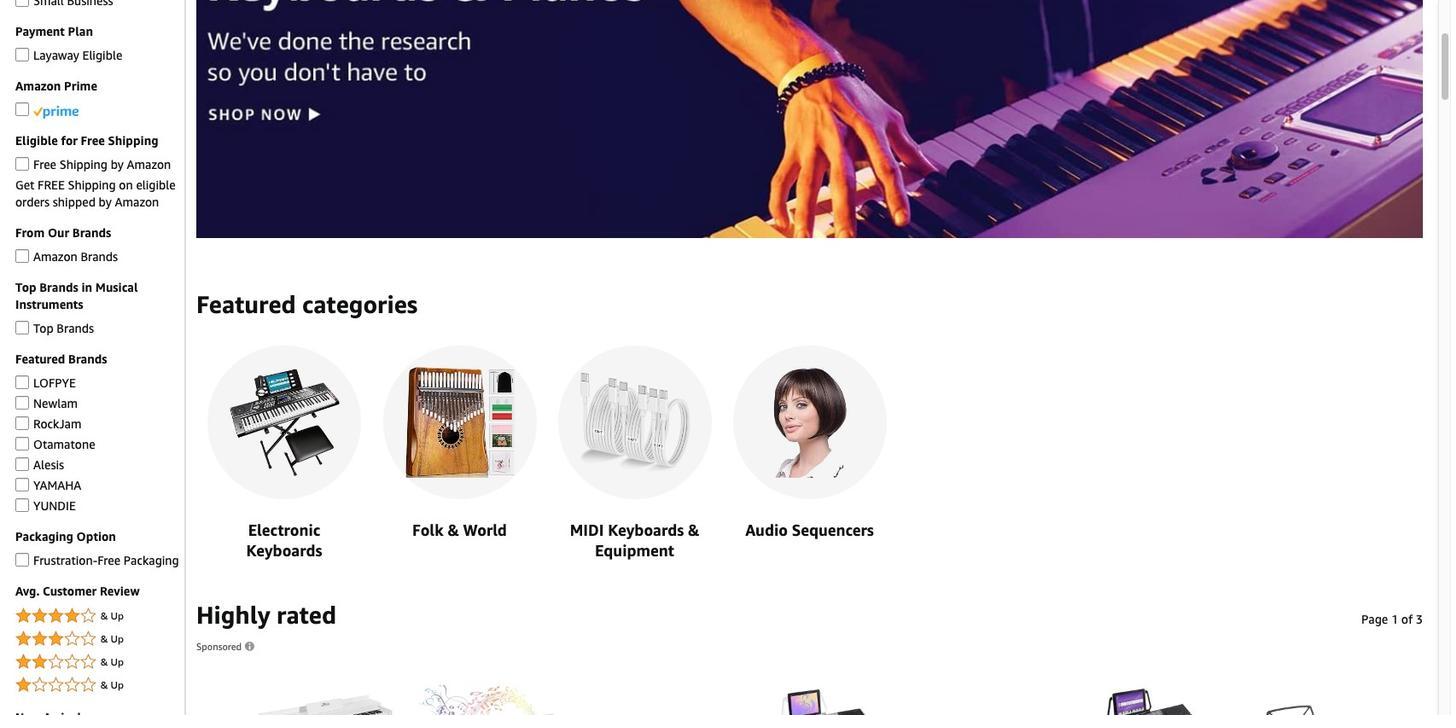 Task type: locate. For each thing, give the bounding box(es) containing it.
& up link up 2 stars & up element
[[15, 629, 179, 650]]

payment plan
[[15, 24, 93, 38]]

free inside the free shipping by amazon get free shipping on eligible orders shipped by amazon
[[33, 157, 56, 172]]

free down option
[[97, 553, 121, 568]]

& right folk
[[448, 520, 459, 539]]

& up link up 1 star & up element on the left bottom of the page
[[15, 652, 179, 673]]

eligible left "for"
[[15, 133, 58, 148]]

shipping
[[108, 133, 158, 148], [59, 157, 108, 172], [68, 178, 116, 192]]

amazon up prime eligible image
[[15, 79, 61, 93]]

checkbox image down instruments
[[15, 321, 29, 335]]

prime
[[64, 79, 97, 93]]

1 vertical spatial packaging
[[124, 553, 179, 568]]

0 vertical spatial top
[[15, 280, 36, 295]]

4 & up link from the top
[[15, 675, 179, 696]]

shipping up "on"
[[108, 133, 158, 148]]

9 checkbox image from the top
[[15, 499, 29, 513]]

2 & up from the top
[[100, 633, 124, 645]]

brands for featured brands
[[68, 352, 107, 366]]

amazon brands link
[[15, 247, 118, 265]]

6 checkbox image from the top
[[15, 396, 29, 410]]

featured
[[196, 290, 296, 318], [15, 352, 65, 366]]

10 checkbox image from the top
[[15, 554, 29, 567]]

checkbox image
[[15, 157, 29, 171], [15, 250, 29, 263], [15, 417, 29, 431], [15, 478, 29, 492]]

4 checkbox image from the top
[[15, 321, 29, 335]]

of
[[1401, 612, 1413, 626]]

top up instruments
[[15, 280, 36, 295]]

electronic keyboards
[[246, 520, 322, 560]]

5 checkbox image from the top
[[15, 376, 29, 390]]

2 up from the top
[[111, 633, 124, 645]]

checkbox image inside frustration-free packaging link
[[15, 554, 29, 567]]

brands inside top brands in musical instruments
[[39, 280, 78, 295]]

& up link up 3 stars & up element
[[15, 606, 179, 627]]

7 checkbox image from the top
[[15, 437, 29, 451]]

shipping down "eligible for free shipping"
[[59, 157, 108, 172]]

checkbox image inside rockjam link
[[15, 417, 29, 431]]

checkbox image inside top brands link
[[15, 321, 29, 335]]

checkbox image up alesis link
[[15, 437, 29, 451]]

brands for amazon brands
[[81, 249, 118, 264]]

2 vertical spatial shipping
[[68, 178, 116, 192]]

by up "on"
[[111, 157, 124, 172]]

free up 'free'
[[33, 157, 56, 172]]

8 checkbox image from the top
[[15, 458, 29, 472]]

keyboards down electronic
[[246, 541, 322, 560]]

highly rated
[[196, 601, 336, 629]]

up for 2 stars & up element
[[111, 656, 124, 668]]

0 vertical spatial keyboards
[[608, 520, 684, 539]]

up down 3 stars & up element
[[111, 656, 124, 668]]

amazon
[[15, 79, 61, 93], [127, 157, 171, 172], [115, 195, 159, 209], [33, 249, 77, 264]]

& down 4 stars & up element
[[100, 633, 108, 645]]

checkbox image up payment
[[15, 0, 29, 7]]

checkbox image inside amazon brands link
[[15, 250, 29, 263]]

& left audio
[[688, 520, 699, 539]]

0 horizontal spatial featured
[[15, 352, 65, 366]]

1 horizontal spatial keyboards
[[608, 520, 684, 539]]

featured brands
[[15, 352, 107, 366]]

folk
[[412, 520, 444, 539]]

checkbox image up the get
[[15, 157, 29, 171]]

checkbox image inside 'yundie' link
[[15, 499, 29, 513]]

checkbox image up avg.
[[15, 554, 29, 567]]

& for first & up link from the bottom of the page
[[100, 679, 108, 691]]

checkbox image left prime eligible image
[[15, 103, 29, 116]]

packaging up 'review'
[[124, 553, 179, 568]]

up down 'review'
[[111, 610, 124, 622]]

3 up from the top
[[111, 656, 124, 668]]

zhruns digital piano 88 key full-size weighted keyboard piano,mp3 function, remote control, power supply, 3 pedals, midi/headphone/audio output feature, suitable for beginners/adults image
[[256, 672, 393, 715]]

customer
[[43, 584, 97, 598]]

up
[[111, 610, 124, 622], [111, 633, 124, 645], [111, 656, 124, 668], [111, 679, 124, 691]]

instruments
[[15, 297, 83, 312]]

brands down top brands in musical instruments
[[57, 321, 94, 335]]

brands up instruments
[[39, 280, 78, 295]]

1 horizontal spatial packaging
[[124, 553, 179, 568]]

free right "for"
[[81, 133, 105, 148]]

by right shipped
[[99, 195, 112, 209]]

from our brands
[[15, 225, 111, 240]]

list
[[230, 672, 1389, 715]]

top
[[15, 280, 36, 295], [33, 321, 54, 335]]

checkbox image inside layaway eligible link
[[15, 48, 29, 62]]

avg. customer review
[[15, 584, 140, 598]]

1 horizontal spatial eligible
[[82, 48, 122, 62]]

yamaha link
[[15, 475, 81, 494]]

up down 2 stars & up element
[[111, 679, 124, 691]]

checkbox image down alesis link
[[15, 478, 29, 492]]

1 & up from the top
[[100, 610, 124, 622]]

packaging down 'yundie' link
[[15, 529, 73, 544]]

newlam
[[33, 396, 78, 411]]

rockjam
[[33, 417, 81, 431]]

& down 3 stars & up element
[[100, 656, 108, 668]]

checkbox image up newlam "link"
[[15, 376, 29, 390]]

keyboards inside midi keyboards & equipment
[[608, 520, 684, 539]]

1 star & up element
[[15, 675, 179, 696]]

1 vertical spatial keyboards
[[246, 541, 322, 560]]

checkbox image down newlam "link"
[[15, 417, 29, 431]]

1 vertical spatial featured
[[15, 352, 65, 366]]

2 vertical spatial free
[[97, 553, 121, 568]]

0 horizontal spatial packaging
[[15, 529, 73, 544]]

amazon down "on"
[[115, 195, 159, 209]]

featured for featured categories
[[196, 290, 296, 318]]

checkbox image inside otamatone link
[[15, 437, 29, 451]]

checkbox image inside newlam "link"
[[15, 396, 29, 410]]

2 stars & up element
[[15, 652, 179, 673]]

2 checkbox image from the top
[[15, 48, 29, 62]]

4 checkbox image from the top
[[15, 478, 29, 492]]

up down 4 stars & up element
[[111, 633, 124, 645]]

0 vertical spatial free
[[81, 133, 105, 148]]

top inside top brands in musical instruments
[[15, 280, 36, 295]]

0 horizontal spatial keyboards
[[246, 541, 322, 560]]

1 horizontal spatial featured
[[196, 290, 296, 318]]

shipping up shipped
[[68, 178, 116, 192]]

yundie link
[[15, 496, 76, 515]]

checkbox image left yundie
[[15, 499, 29, 513]]

yamaha
[[33, 478, 81, 493]]

0 horizontal spatial eligible
[[15, 133, 58, 148]]

folk & world
[[412, 520, 507, 539]]

eligible
[[82, 48, 122, 62], [15, 133, 58, 148]]

checkbox image down lofpye link
[[15, 396, 29, 410]]

checkbox image for free shipping by amazon
[[15, 157, 29, 171]]

4 up from the top
[[111, 679, 124, 691]]

& up for fourth & up link from the bottom
[[100, 610, 124, 622]]

free
[[81, 133, 105, 148], [33, 157, 56, 172], [97, 553, 121, 568]]

musical
[[95, 280, 138, 295]]

4 stars & up element
[[15, 606, 179, 627]]

by
[[111, 157, 124, 172], [99, 195, 112, 209]]

layaway eligible link
[[15, 45, 122, 64]]

lofpye link
[[15, 373, 76, 392]]

1 vertical spatial eligible
[[15, 133, 58, 148]]

1 checkbox image from the top
[[15, 157, 29, 171]]

& up down 2 stars & up element
[[100, 679, 124, 691]]

brands up in
[[81, 249, 118, 264]]

shipped
[[53, 195, 96, 209]]

& up
[[100, 610, 124, 622], [100, 633, 124, 645], [100, 656, 124, 668], [100, 679, 124, 691]]

brands
[[72, 225, 111, 240], [81, 249, 118, 264], [39, 280, 78, 295], [57, 321, 94, 335], [68, 352, 107, 366]]

1 vertical spatial by
[[99, 195, 112, 209]]

featured for featured brands
[[15, 352, 65, 366]]

keyboards up equipment
[[608, 520, 684, 539]]

page 1 of 3
[[1362, 612, 1423, 626]]

1 up from the top
[[111, 610, 124, 622]]

1 vertical spatial free
[[33, 157, 56, 172]]

electronic keyboards image
[[229, 367, 340, 478]]

alesis link
[[15, 455, 64, 474]]

checkbox image for lofpye
[[15, 376, 29, 390]]

brands for top brands in musical instruments
[[39, 280, 78, 295]]

top down instruments
[[33, 321, 54, 335]]

amazon up 'eligible'
[[127, 157, 171, 172]]

& up 3 stars & up element
[[100, 610, 108, 622]]

2 checkbox image from the top
[[15, 250, 29, 263]]

1 vertical spatial top
[[33, 321, 54, 335]]

checkbox image down payment
[[15, 48, 29, 62]]

checkbox image inside lofpye link
[[15, 376, 29, 390]]

3 checkbox image from the top
[[15, 417, 29, 431]]

checkbox image
[[15, 0, 29, 7], [15, 48, 29, 62], [15, 103, 29, 116], [15, 321, 29, 335], [15, 376, 29, 390], [15, 396, 29, 410], [15, 437, 29, 451], [15, 458, 29, 472], [15, 499, 29, 513], [15, 554, 29, 567]]

0 vertical spatial packaging
[[15, 529, 73, 544]]

checkbox image down from
[[15, 250, 29, 263]]

handpicked keyboards & pianos image
[[196, 0, 1423, 238]]

& up down 'review'
[[100, 610, 124, 622]]

amazon brands
[[33, 249, 118, 264]]

page
[[1362, 612, 1388, 626]]

checkbox image inside yamaha link
[[15, 478, 29, 492]]

3 & up from the top
[[100, 656, 124, 668]]

keyboards for midi
[[608, 520, 684, 539]]

midi keyboards & equipment
[[570, 520, 699, 560]]

frustration-free packaging link
[[15, 551, 179, 569]]

layaway
[[33, 48, 79, 62]]

yundie
[[33, 499, 76, 513]]

packaging
[[15, 529, 73, 544], [124, 553, 179, 568]]

in
[[81, 280, 92, 295]]

brands down top brands
[[68, 352, 107, 366]]

checkbox image left alesis
[[15, 458, 29, 472]]

& up down 3 stars & up element
[[100, 656, 124, 668]]

&
[[448, 520, 459, 539], [688, 520, 699, 539], [100, 610, 108, 622], [100, 633, 108, 645], [100, 656, 108, 668], [100, 679, 108, 691]]

free
[[38, 178, 65, 192]]

& up for 3rd & up link
[[100, 656, 124, 668]]

& up down 4 stars & up element
[[100, 633, 124, 645]]

& up link down 2 stars & up element
[[15, 675, 179, 696]]

& up link
[[15, 606, 179, 627], [15, 629, 179, 650], [15, 652, 179, 673], [15, 675, 179, 696]]

eligible for free shipping
[[15, 133, 158, 148]]

checkbox image inside alesis link
[[15, 458, 29, 472]]

0 vertical spatial featured
[[196, 290, 296, 318]]

rated
[[277, 601, 336, 629]]

& down 2 stars & up element
[[100, 679, 108, 691]]

4 & up from the top
[[100, 679, 124, 691]]

keyboards
[[608, 520, 684, 539], [246, 541, 322, 560]]

eligible down plan
[[82, 48, 122, 62]]



Task type: describe. For each thing, give the bounding box(es) containing it.
electronic keyboards link
[[196, 345, 372, 560]]

0 vertical spatial shipping
[[108, 133, 158, 148]]

2 & up link from the top
[[15, 629, 179, 650]]

featured categories
[[196, 290, 418, 318]]

& inside midi keyboards & equipment
[[688, 520, 699, 539]]

midi keyboards & equipment image
[[579, 367, 690, 478]]

highly
[[196, 601, 270, 629]]

3 stars & up element
[[15, 629, 179, 650]]

brands up the amazon brands
[[72, 225, 111, 240]]

checkbox image for newlam
[[15, 396, 29, 410]]

folk & world link
[[372, 345, 547, 540]]

amazon down the 'our'
[[33, 249, 77, 264]]

review
[[100, 584, 140, 598]]

sponsored
[[196, 641, 242, 652]]

up for 3 stars & up element
[[111, 633, 124, 645]]

checkbox image for top brands
[[15, 321, 29, 335]]

amazon prime
[[15, 79, 97, 93]]

top brands in musical instruments
[[15, 280, 138, 312]]

frustration-
[[33, 553, 97, 568]]

midi
[[570, 520, 604, 539]]

audio
[[745, 520, 788, 539]]

payment
[[15, 24, 65, 38]]

& up for 3rd & up link from the bottom
[[100, 633, 124, 645]]

rockjam link
[[15, 414, 81, 433]]

orders
[[15, 195, 50, 209]]

& up for first & up link from the bottom of the page
[[100, 679, 124, 691]]

get
[[15, 178, 35, 192]]

otamatone link
[[15, 435, 95, 453]]

layaway eligible
[[33, 48, 122, 62]]

frustration-free packaging
[[33, 553, 179, 568]]

3 & up link from the top
[[15, 652, 179, 673]]

midi keyboards & equipment link
[[547, 345, 722, 560]]

top brands link
[[15, 318, 94, 337]]

checkbox image for rockjam
[[15, 417, 29, 431]]

from
[[15, 225, 45, 240]]

eligible
[[136, 178, 176, 192]]

sequencers
[[792, 520, 874, 539]]

3 checkbox image from the top
[[15, 103, 29, 116]]

equipment
[[595, 541, 674, 560]]

alesis
[[33, 458, 64, 472]]

plan
[[68, 24, 93, 38]]

keyboards for electronic
[[246, 541, 322, 560]]

checkbox image for yamaha
[[15, 478, 29, 492]]

& for fourth & up link from the bottom
[[100, 610, 108, 622]]

folk & world image
[[404, 367, 515, 478]]

checkbox image for yundie
[[15, 499, 29, 513]]

up for 1 star & up element on the left bottom of the page
[[111, 679, 124, 691]]

& for 3rd & up link
[[100, 656, 108, 668]]

1 checkbox image from the top
[[15, 0, 29, 7]]

up for 4 stars & up element
[[111, 610, 124, 622]]

newlam link
[[15, 394, 78, 412]]

packaging option
[[15, 529, 116, 544]]

prime eligible image
[[33, 106, 79, 118]]

sponsored button
[[196, 638, 256, 655]]

& for 3rd & up link from the bottom
[[100, 633, 108, 645]]

audio sequencers
[[745, 520, 874, 539]]

0 vertical spatial eligible
[[82, 48, 122, 62]]

on
[[119, 178, 133, 192]]

1
[[1391, 612, 1398, 626]]

lofpye
[[33, 376, 76, 390]]

checkbox image for layaway eligible
[[15, 48, 29, 62]]

audio sequencers link
[[722, 345, 897, 540]]

for
[[61, 133, 78, 148]]

checkbox image for otamatone
[[15, 437, 29, 451]]

option
[[76, 529, 116, 544]]

1 vertical spatial shipping
[[59, 157, 108, 172]]

checkbox image for amazon brands
[[15, 250, 29, 263]]

3
[[1416, 612, 1423, 626]]

checkbox image for alesis
[[15, 458, 29, 472]]

1 & up link from the top
[[15, 606, 179, 627]]

categories
[[302, 290, 418, 318]]

top for top brands in musical instruments
[[15, 280, 36, 295]]

top for top brands
[[33, 321, 54, 335]]

audio sequencers image
[[754, 367, 865, 478]]

avg.
[[15, 584, 40, 598]]

top brands
[[33, 321, 94, 335]]

0 vertical spatial by
[[111, 157, 124, 172]]

brands for top brands
[[57, 321, 94, 335]]

88 keys roll up piano with pedal upgraded numeric portable piano sticker keyboard for kids beginner image
[[418, 672, 555, 715]]

world
[[463, 520, 507, 539]]

pyle digital piano kids keyboard - portable 61 key piano keyboard, learning keyboard for beginners w/ drum pad, recording, microphone, music sheet stand, built-in speaker - pyle pkbrd6111 , black image
[[1229, 672, 1366, 715]]

electronic
[[248, 520, 320, 539]]

mustar piano keyboard, meks-500 61 key learning keyboard piano with lighted up keys, electric piano keyboard for beginners, stand, sustain pedal, headphones/microphone, usb midi, built-in speakers image
[[1067, 672, 1204, 715]]

our
[[48, 225, 69, 240]]

free shipping by amazon get free shipping on eligible orders shipped by amazon
[[15, 157, 176, 209]]

mustar 61 key piano keyboard, meks-400 electric piano keyboard with lighted up keys, learning keyboards piano for beginners, piano stand, lcd screen, headphones, microphone, kids birthday gifts image
[[743, 672, 879, 715]]

otamatone
[[33, 437, 95, 452]]

checkbox image for frustration-free packaging
[[15, 554, 29, 567]]



Task type: vqa. For each thing, say whether or not it's contained in the screenshot.
THE HANDMAID&#39;S TALE IMAGE
no



